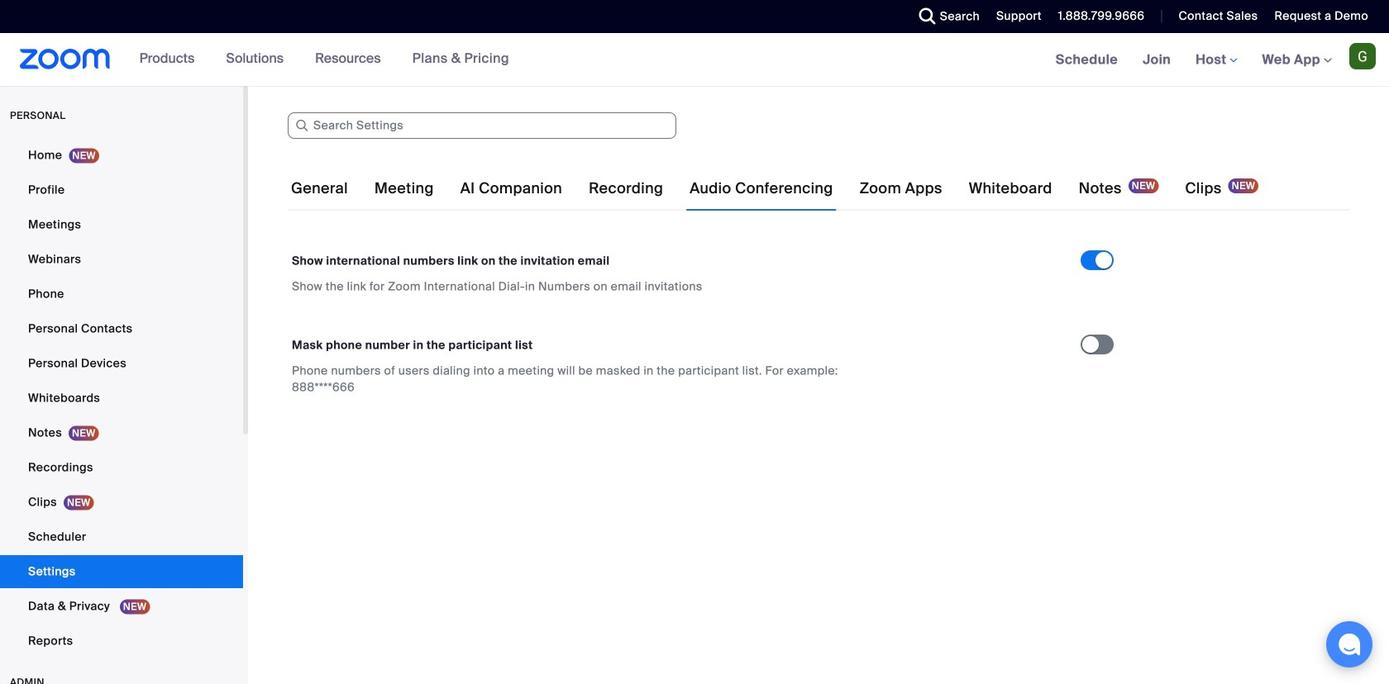 Task type: vqa. For each thing, say whether or not it's contained in the screenshot.
banner
yes



Task type: locate. For each thing, give the bounding box(es) containing it.
Search Settings text field
[[288, 112, 676, 139]]

open chat image
[[1338, 633, 1361, 657]]

product information navigation
[[127, 33, 522, 86]]

zoom logo image
[[20, 49, 110, 69]]

tabs of my account settings page tab list
[[288, 165, 1262, 212]]

banner
[[0, 33, 1389, 87]]

profile picture image
[[1350, 43, 1376, 69]]



Task type: describe. For each thing, give the bounding box(es) containing it.
meetings navigation
[[1043, 33, 1389, 87]]

personal menu menu
[[0, 139, 243, 660]]



